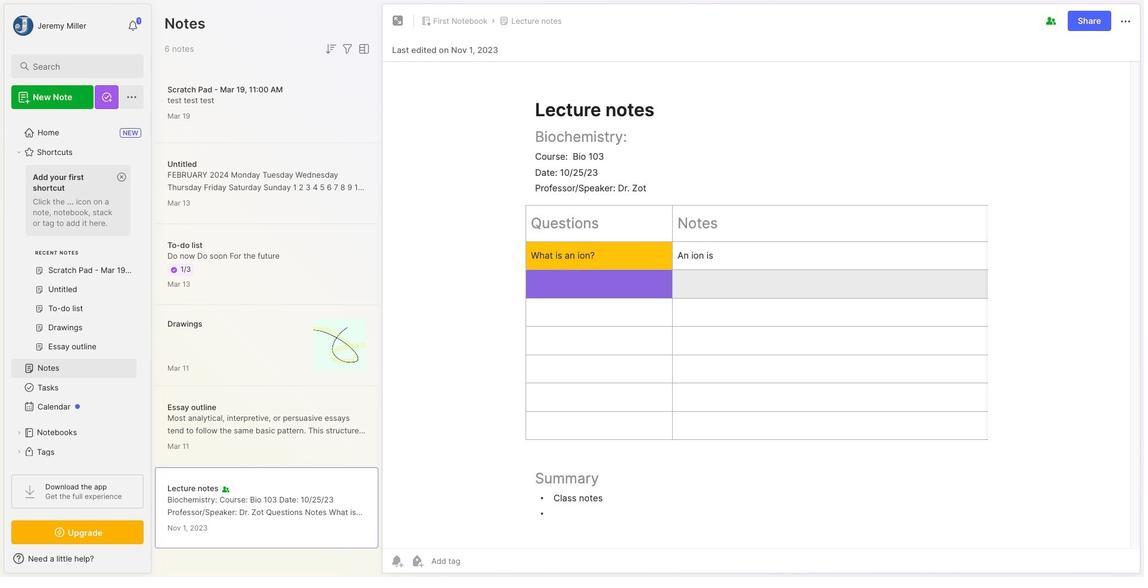 Task type: describe. For each thing, give the bounding box(es) containing it.
main element
[[0, 0, 155, 577]]

Add tag field
[[430, 556, 521, 566]]

expand tags image
[[16, 448, 23, 456]]

Add filters field
[[340, 42, 355, 56]]

Note Editor text field
[[383, 61, 1141, 549]]

add filters image
[[340, 42, 355, 56]]

thumbnail image
[[314, 319, 366, 371]]

add tag image
[[410, 554, 425, 568]]



Task type: vqa. For each thing, say whether or not it's contained in the screenshot.
your in the Link notes to calendar events If this note is related to an event in your calendar, use the insert option to link it for easy access.
no



Task type: locate. For each thing, give the bounding box(es) containing it.
expand note image
[[391, 14, 405, 28]]

add a reminder image
[[390, 554, 404, 568]]

Search text field
[[33, 61, 133, 72]]

Account field
[[11, 14, 86, 38]]

note window element
[[382, 4, 1141, 577]]

group
[[11, 162, 137, 364]]

group inside main element
[[11, 162, 137, 364]]

expand notebooks image
[[16, 429, 23, 436]]

tree inside main element
[[4, 116, 151, 507]]

none search field inside main element
[[33, 59, 133, 73]]

WHAT'S NEW field
[[4, 549, 151, 568]]

Sort options field
[[324, 42, 338, 56]]

click to collapse image
[[151, 555, 159, 569]]

None search field
[[33, 59, 133, 73]]

more actions image
[[1119, 14, 1133, 29]]

More actions field
[[1119, 13, 1133, 29]]

View options field
[[355, 42, 371, 56]]

tree
[[4, 116, 151, 507]]



